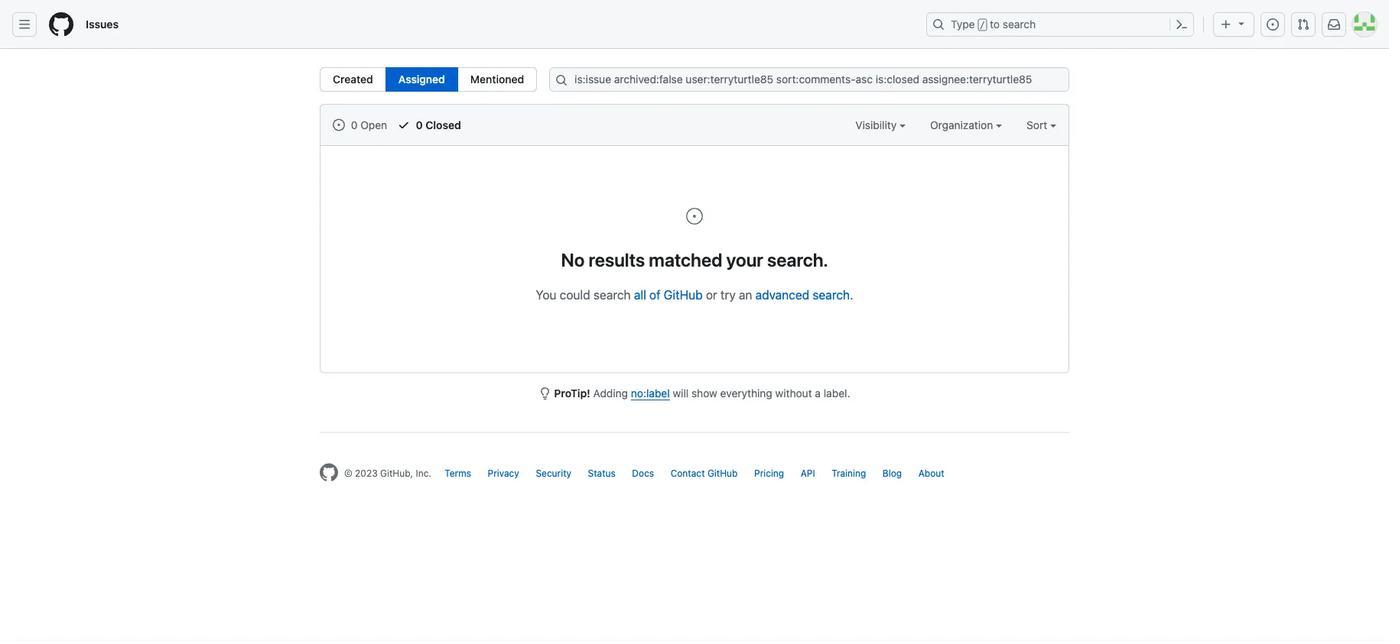 Task type: vqa. For each thing, say whether or not it's contained in the screenshot.
the API
yes



Task type: locate. For each thing, give the bounding box(es) containing it.
inc.
[[416, 469, 431, 479]]

light bulb image
[[539, 388, 551, 400]]

2023
[[355, 469, 378, 479]]

contact github
[[671, 469, 738, 479]]

api link
[[801, 469, 815, 479]]

about
[[919, 469, 945, 479]]

1 horizontal spatial 0
[[416, 119, 423, 131]]

homepage image
[[49, 12, 73, 37], [320, 464, 338, 482]]

github
[[664, 288, 703, 302], [708, 469, 738, 479]]

issues element
[[320, 67, 537, 92]]

notifications image
[[1328, 18, 1340, 31]]

0 closed
[[413, 119, 461, 131]]

issue opened image
[[333, 119, 345, 131]]

sort
[[1027, 119, 1048, 131]]

0 for closed
[[416, 119, 423, 131]]

search
[[1003, 18, 1036, 31], [594, 288, 631, 302], [813, 288, 850, 302]]

1 vertical spatial homepage image
[[320, 464, 338, 482]]

docs link
[[632, 469, 654, 479]]

try
[[721, 288, 736, 302]]

created
[[333, 73, 373, 86]]

visibility
[[856, 119, 900, 131]]

0 open
[[348, 119, 387, 131]]

0
[[351, 119, 358, 131], [416, 119, 423, 131]]

contact
[[671, 469, 705, 479]]

visibility button
[[856, 117, 906, 133]]

homepage image left issues
[[49, 12, 73, 37]]

github right of
[[664, 288, 703, 302]]

everything
[[720, 388, 773, 400]]

could
[[560, 288, 590, 302]]

0 horizontal spatial 0
[[351, 119, 358, 131]]

advanced search link
[[756, 288, 850, 302]]

0 right check image
[[416, 119, 423, 131]]

1 horizontal spatial issue opened image
[[1267, 18, 1279, 31]]

contact github link
[[671, 469, 738, 479]]

mentioned
[[470, 73, 524, 86]]

protip! adding no:label will show everything without a label.
[[554, 388, 850, 400]]

issue opened image
[[1267, 18, 1279, 31], [686, 207, 704, 226]]

github right contact
[[708, 469, 738, 479]]

all of github link
[[634, 288, 703, 302]]

1 horizontal spatial github
[[708, 469, 738, 479]]

0 vertical spatial issue opened image
[[1267, 18, 1279, 31]]

issue opened image up no results matched your search.
[[686, 207, 704, 226]]

training
[[832, 469, 866, 479]]

0 vertical spatial github
[[664, 288, 703, 302]]

search down search.
[[813, 288, 850, 302]]

of
[[650, 288, 661, 302]]

1 horizontal spatial homepage image
[[320, 464, 338, 482]]

security link
[[536, 469, 572, 479]]

training link
[[832, 469, 866, 479]]

2 horizontal spatial search
[[1003, 18, 1036, 31]]

advanced
[[756, 288, 810, 302]]

© 2023 github, inc.
[[344, 469, 431, 479]]

search right to
[[1003, 18, 1036, 31]]

0 right issue opened image
[[351, 119, 358, 131]]

about link
[[919, 469, 945, 479]]

©
[[344, 469, 353, 479]]

you could search all of github or try an advanced search .
[[536, 288, 853, 302]]

api
[[801, 469, 815, 479]]

a
[[815, 388, 821, 400]]

0 vertical spatial homepage image
[[49, 12, 73, 37]]

will
[[673, 388, 689, 400]]

issue opened image left git pull request icon
[[1267, 18, 1279, 31]]

to
[[990, 18, 1000, 31]]

triangle down image
[[1236, 17, 1248, 29]]

label.
[[824, 388, 850, 400]]

no:label link
[[631, 388, 670, 400]]

homepage image left ©
[[320, 464, 338, 482]]

assigned link
[[385, 67, 458, 92]]

issues
[[86, 18, 119, 31]]

docs
[[632, 469, 654, 479]]

privacy link
[[488, 469, 519, 479]]

1 vertical spatial issue opened image
[[686, 207, 704, 226]]

2 0 from the left
[[416, 119, 423, 131]]

search left all at top left
[[594, 288, 631, 302]]

1 0 from the left
[[351, 119, 358, 131]]

0 closed link
[[398, 117, 461, 133]]



Task type: describe. For each thing, give the bounding box(es) containing it.
0 horizontal spatial issue opened image
[[686, 207, 704, 226]]

open
[[361, 119, 387, 131]]

0 horizontal spatial search
[[594, 288, 631, 302]]

0 for open
[[351, 119, 358, 131]]

terms
[[445, 469, 471, 479]]

type / to search
[[951, 18, 1036, 31]]

adding
[[593, 388, 628, 400]]

command palette image
[[1176, 18, 1188, 31]]

git pull request image
[[1298, 18, 1310, 31]]

no
[[561, 249, 585, 270]]

results
[[589, 249, 645, 270]]

pricing
[[754, 469, 784, 479]]

.
[[850, 288, 853, 302]]

or
[[706, 288, 717, 302]]

status link
[[588, 469, 616, 479]]

assigned
[[398, 73, 445, 86]]

status
[[588, 469, 616, 479]]

search.
[[767, 249, 828, 270]]

/
[[980, 20, 985, 31]]

0 open link
[[333, 117, 387, 133]]

blog
[[883, 469, 902, 479]]

show
[[692, 388, 718, 400]]

search image
[[556, 74, 568, 86]]

organization
[[930, 119, 996, 131]]

no:label
[[631, 388, 670, 400]]

you
[[536, 288, 557, 302]]

created link
[[320, 67, 386, 92]]

pricing link
[[754, 469, 784, 479]]

1 vertical spatial github
[[708, 469, 738, 479]]

blog link
[[883, 469, 902, 479]]

your
[[727, 249, 764, 270]]

privacy
[[488, 469, 519, 479]]

terms link
[[445, 469, 471, 479]]

1 horizontal spatial search
[[813, 288, 850, 302]]

no results matched your search.
[[561, 249, 828, 270]]

plus image
[[1220, 18, 1233, 31]]

all
[[634, 288, 646, 302]]

organization button
[[930, 117, 1002, 133]]

an
[[739, 288, 752, 302]]

protip!
[[554, 388, 591, 400]]

check image
[[398, 119, 410, 131]]

matched
[[649, 249, 723, 270]]

github,
[[380, 469, 413, 479]]

type
[[951, 18, 975, 31]]

Search all issues text field
[[549, 67, 1070, 92]]

sort button
[[1027, 117, 1057, 133]]

Issues search field
[[549, 67, 1070, 92]]

closed
[[426, 119, 461, 131]]

without
[[775, 388, 812, 400]]

0 horizontal spatial homepage image
[[49, 12, 73, 37]]

0 horizontal spatial github
[[664, 288, 703, 302]]

security
[[536, 469, 572, 479]]

mentioned link
[[457, 67, 537, 92]]



